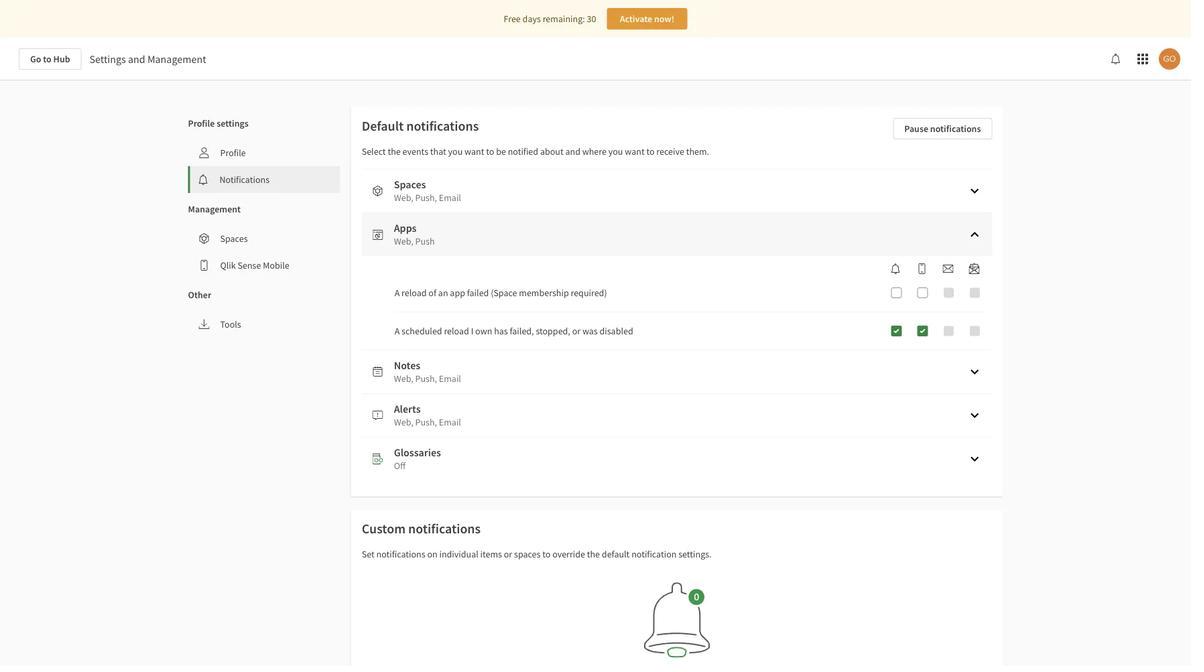 Task type: vqa. For each thing, say whether or not it's contained in the screenshot.
the Insight
no



Task type: describe. For each thing, give the bounding box(es) containing it.
hub
[[53, 53, 70, 65]]

email for spaces
[[439, 192, 461, 204]]

failed,
[[510, 325, 534, 337]]

alerts web, push, email
[[394, 402, 461, 428]]

to right go on the top of page
[[43, 53, 51, 65]]

web, for apps
[[394, 235, 413, 247]]

1 horizontal spatial the
[[587, 548, 600, 560]]

an
[[438, 287, 448, 299]]

notifications when using qlik sense in a browser element
[[885, 263, 907, 274]]

1 vertical spatial reload
[[444, 325, 469, 337]]

membership
[[519, 287, 569, 299]]

notifications for custom
[[408, 520, 481, 537]]

qlik
[[220, 259, 236, 271]]

settings.
[[678, 548, 712, 560]]

email for notes
[[439, 373, 461, 385]]

push, for alerts
[[415, 416, 437, 428]]

of
[[429, 287, 436, 299]]

(space
[[491, 287, 517, 299]]

spaces for spaces
[[220, 233, 248, 245]]

own
[[475, 325, 492, 337]]

now!
[[654, 13, 674, 25]]

apps
[[394, 221, 417, 235]]

1 vertical spatial or
[[504, 548, 512, 560]]

to right spaces
[[542, 548, 551, 560]]

push notifications in qlik sense mobile element
[[911, 263, 933, 274]]

default
[[362, 118, 404, 134]]

notifications for default
[[406, 118, 479, 134]]

go to hub link
[[19, 48, 81, 70]]

sense
[[238, 259, 261, 271]]

1 horizontal spatial or
[[572, 325, 581, 337]]

items
[[480, 548, 502, 560]]

activate now!
[[620, 13, 674, 25]]

web, for spaces
[[394, 192, 413, 204]]

glossaries off
[[394, 446, 441, 472]]

email for alerts
[[439, 416, 461, 428]]

notifications for set
[[376, 548, 425, 560]]

custom notifications
[[362, 520, 481, 537]]

spaces for spaces web, push, email
[[394, 178, 426, 191]]

push
[[415, 235, 435, 247]]

set notifications on individual items or spaces to override the default notification settings.
[[362, 548, 712, 560]]

1 vertical spatial management
[[188, 203, 241, 215]]

mobile
[[263, 259, 289, 271]]

days
[[523, 13, 541, 25]]

notifications bundled in a daily email digest element
[[964, 263, 985, 274]]

settings and management
[[90, 52, 206, 66]]

notifications bundled in a daily email digest image
[[969, 263, 980, 274]]

individual
[[439, 548, 478, 560]]

spaces link
[[188, 225, 340, 252]]

qlik sense mobile link
[[188, 252, 340, 279]]

gary orlando image
[[1159, 48, 1180, 70]]

activate now! link
[[607, 8, 687, 29]]

notified
[[508, 145, 538, 158]]

settings
[[90, 52, 126, 66]]

to left receive
[[646, 145, 655, 158]]

i
[[471, 325, 473, 337]]

custom
[[362, 520, 406, 537]]

notifications sent to your email image
[[943, 263, 954, 274]]

was
[[582, 325, 598, 337]]



Task type: locate. For each thing, give the bounding box(es) containing it.
glossaries
[[394, 446, 441, 459]]

2 push, from the top
[[415, 373, 437, 385]]

web, inside "apps web, push"
[[394, 235, 413, 247]]

0 vertical spatial a
[[395, 287, 400, 299]]

0 vertical spatial push,
[[415, 192, 437, 204]]

web, down notes
[[394, 373, 413, 385]]

pause notifications button
[[893, 118, 992, 139]]

push,
[[415, 192, 437, 204], [415, 373, 437, 385], [415, 416, 437, 428]]

spaces up qlik
[[220, 233, 248, 245]]

notification
[[632, 548, 677, 560]]

1 push, from the top
[[415, 192, 437, 204]]

0 horizontal spatial spaces
[[220, 233, 248, 245]]

web, inside notes web, push, email
[[394, 373, 413, 385]]

failed
[[467, 287, 489, 299]]

tools link
[[188, 311, 340, 338]]

a reload of an app failed (space membership required)
[[395, 287, 607, 299]]

profile settings
[[188, 117, 249, 129]]

web, inside spaces web, push, email
[[394, 192, 413, 204]]

app
[[450, 287, 465, 299]]

email inside alerts web, push, email
[[439, 416, 461, 428]]

web, up 'apps'
[[394, 192, 413, 204]]

and right about
[[565, 145, 580, 158]]

to
[[43, 53, 51, 65], [486, 145, 494, 158], [646, 145, 655, 158], [542, 548, 551, 560]]

1 horizontal spatial profile
[[220, 147, 246, 159]]

push, inside notes web, push, email
[[415, 373, 437, 385]]

remaining:
[[543, 13, 585, 25]]

set
[[362, 548, 375, 560]]

a scheduled reload i own has failed, stopped, or was disabled
[[395, 325, 633, 337]]

scheduled
[[402, 325, 442, 337]]

notifications up that
[[406, 118, 479, 134]]

about
[[540, 145, 563, 158]]

notifications right pause
[[930, 123, 981, 135]]

1 a from the top
[[395, 287, 400, 299]]

notifications inside button
[[930, 123, 981, 135]]

push, down notes
[[415, 373, 437, 385]]

1 vertical spatial the
[[587, 548, 600, 560]]

be
[[496, 145, 506, 158]]

0 horizontal spatial or
[[504, 548, 512, 560]]

you right where
[[608, 145, 623, 158]]

0 horizontal spatial the
[[388, 145, 401, 158]]

push, inside alerts web, push, email
[[415, 416, 437, 428]]

push, for spaces
[[415, 192, 437, 204]]

want left receive
[[625, 145, 645, 158]]

0 horizontal spatial reload
[[402, 287, 427, 299]]

2 web, from the top
[[394, 235, 413, 247]]

1 vertical spatial and
[[565, 145, 580, 158]]

activate
[[620, 13, 652, 25]]

profile for profile
[[220, 147, 246, 159]]

email down that
[[439, 192, 461, 204]]

web,
[[394, 192, 413, 204], [394, 235, 413, 247], [394, 373, 413, 385], [394, 416, 413, 428]]

push, down alerts
[[415, 416, 437, 428]]

where
[[582, 145, 607, 158]]

notifications when using qlik sense in a browser image
[[891, 263, 901, 274]]

qlik sense mobile
[[220, 259, 289, 271]]

1 vertical spatial profile
[[220, 147, 246, 159]]

notifications link
[[190, 166, 340, 193]]

or left "was"
[[572, 325, 581, 337]]

other
[[188, 289, 211, 301]]

1 horizontal spatial you
[[608, 145, 623, 158]]

4 web, from the top
[[394, 416, 413, 428]]

disabled
[[600, 325, 633, 337]]

a left scheduled
[[395, 325, 400, 337]]

push, inside spaces web, push, email
[[415, 192, 437, 204]]

a
[[395, 287, 400, 299], [395, 325, 400, 337]]

notifications up on at the bottom
[[408, 520, 481, 537]]

0 horizontal spatial profile
[[188, 117, 215, 129]]

1 you from the left
[[448, 145, 463, 158]]

3 web, from the top
[[394, 373, 413, 385]]

stopped,
[[536, 325, 570, 337]]

web, for notes
[[394, 373, 413, 385]]

profile up notifications
[[220, 147, 246, 159]]

web, for alerts
[[394, 416, 413, 428]]

0 horizontal spatial want
[[465, 145, 484, 158]]

apps web, push
[[394, 221, 435, 247]]

2 want from the left
[[625, 145, 645, 158]]

or
[[572, 325, 581, 337], [504, 548, 512, 560]]

0 vertical spatial and
[[128, 52, 145, 66]]

profile inside profile link
[[220, 147, 246, 159]]

3 push, from the top
[[415, 416, 437, 428]]

1 email from the top
[[439, 192, 461, 204]]

spaces web, push, email
[[394, 178, 461, 204]]

free days remaining: 30
[[504, 13, 596, 25]]

profile for profile settings
[[188, 117, 215, 129]]

web, down alerts
[[394, 416, 413, 428]]

notifications for pause
[[930, 123, 981, 135]]

1 vertical spatial email
[[439, 373, 461, 385]]

you right that
[[448, 145, 463, 158]]

want left be
[[465, 145, 484, 158]]

0 vertical spatial email
[[439, 192, 461, 204]]

notifications
[[406, 118, 479, 134], [930, 123, 981, 135], [408, 520, 481, 537], [376, 548, 425, 560]]

push, up 'apps'
[[415, 192, 437, 204]]

profile link
[[188, 139, 340, 166]]

notes
[[394, 359, 420, 372]]

spaces
[[514, 548, 541, 560]]

3 email from the top
[[439, 416, 461, 428]]

profile
[[188, 117, 215, 129], [220, 147, 246, 159]]

reload left of
[[402, 287, 427, 299]]

spaces
[[394, 178, 426, 191], [220, 233, 248, 245]]

that
[[430, 145, 446, 158]]

free
[[504, 13, 521, 25]]

events
[[403, 145, 428, 158]]

2 a from the top
[[395, 325, 400, 337]]

and right settings on the left of the page
[[128, 52, 145, 66]]

select
[[362, 145, 386, 158]]

0 vertical spatial profile
[[188, 117, 215, 129]]

and
[[128, 52, 145, 66], [565, 145, 580, 158]]

reload
[[402, 287, 427, 299], [444, 325, 469, 337]]

0 vertical spatial spaces
[[394, 178, 426, 191]]

default
[[602, 548, 630, 560]]

1 vertical spatial push,
[[415, 373, 437, 385]]

off
[[394, 460, 406, 472]]

a for a scheduled reload i own has failed, stopped, or was disabled
[[395, 325, 400, 337]]

2 you from the left
[[608, 145, 623, 158]]

a left of
[[395, 287, 400, 299]]

2 email from the top
[[439, 373, 461, 385]]

2 vertical spatial email
[[439, 416, 461, 428]]

0 horizontal spatial and
[[128, 52, 145, 66]]

reload left "i"
[[444, 325, 469, 337]]

the left default
[[587, 548, 600, 560]]

2 vertical spatial push,
[[415, 416, 437, 428]]

1 horizontal spatial reload
[[444, 325, 469, 337]]

0 vertical spatial or
[[572, 325, 581, 337]]

email up alerts web, push, email
[[439, 373, 461, 385]]

notifications
[[220, 174, 269, 186]]

want
[[465, 145, 484, 158], [625, 145, 645, 158]]

0 vertical spatial the
[[388, 145, 401, 158]]

1 vertical spatial spaces
[[220, 233, 248, 245]]

notifications sent to your email element
[[937, 263, 959, 274]]

1 horizontal spatial want
[[625, 145, 645, 158]]

the
[[388, 145, 401, 158], [587, 548, 600, 560]]

1 vertical spatial a
[[395, 325, 400, 337]]

pause
[[904, 123, 928, 135]]

pause notifications
[[904, 123, 981, 135]]

you
[[448, 145, 463, 158], [608, 145, 623, 158]]

them.
[[686, 145, 709, 158]]

0 horizontal spatial you
[[448, 145, 463, 158]]

or right items
[[504, 548, 512, 560]]

go
[[30, 53, 41, 65]]

spaces down the events
[[394, 178, 426, 191]]

email
[[439, 192, 461, 204], [439, 373, 461, 385], [439, 416, 461, 428]]

web, down 'apps'
[[394, 235, 413, 247]]

email up glossaries
[[439, 416, 461, 428]]

30
[[587, 13, 596, 25]]

push, for notes
[[415, 373, 437, 385]]

select the events that you want to be notified about and where you want to receive them.
[[362, 145, 709, 158]]

spaces inside spaces web, push, email
[[394, 178, 426, 191]]

notes web, push, email
[[394, 359, 461, 385]]

push notifications in qlik sense mobile image
[[917, 263, 927, 274]]

email inside notes web, push, email
[[439, 373, 461, 385]]

has
[[494, 325, 508, 337]]

to left be
[[486, 145, 494, 158]]

required)
[[571, 287, 607, 299]]

management
[[147, 52, 206, 66], [188, 203, 241, 215]]

tools
[[220, 318, 241, 330]]

1 web, from the top
[[394, 192, 413, 204]]

go to hub
[[30, 53, 70, 65]]

a for a reload of an app failed (space membership required)
[[395, 287, 400, 299]]

0 vertical spatial management
[[147, 52, 206, 66]]

0 vertical spatial reload
[[402, 287, 427, 299]]

default notifications
[[362, 118, 479, 134]]

1 want from the left
[[465, 145, 484, 158]]

1 horizontal spatial spaces
[[394, 178, 426, 191]]

1 horizontal spatial and
[[565, 145, 580, 158]]

on
[[427, 548, 437, 560]]

email inside spaces web, push, email
[[439, 192, 461, 204]]

receive
[[656, 145, 684, 158]]

profile left settings
[[188, 117, 215, 129]]

web, inside alerts web, push, email
[[394, 416, 413, 428]]

notifications down "custom"
[[376, 548, 425, 560]]

override
[[552, 548, 585, 560]]

alerts
[[394, 402, 421, 416]]

settings
[[217, 117, 249, 129]]

the right select on the top
[[388, 145, 401, 158]]



